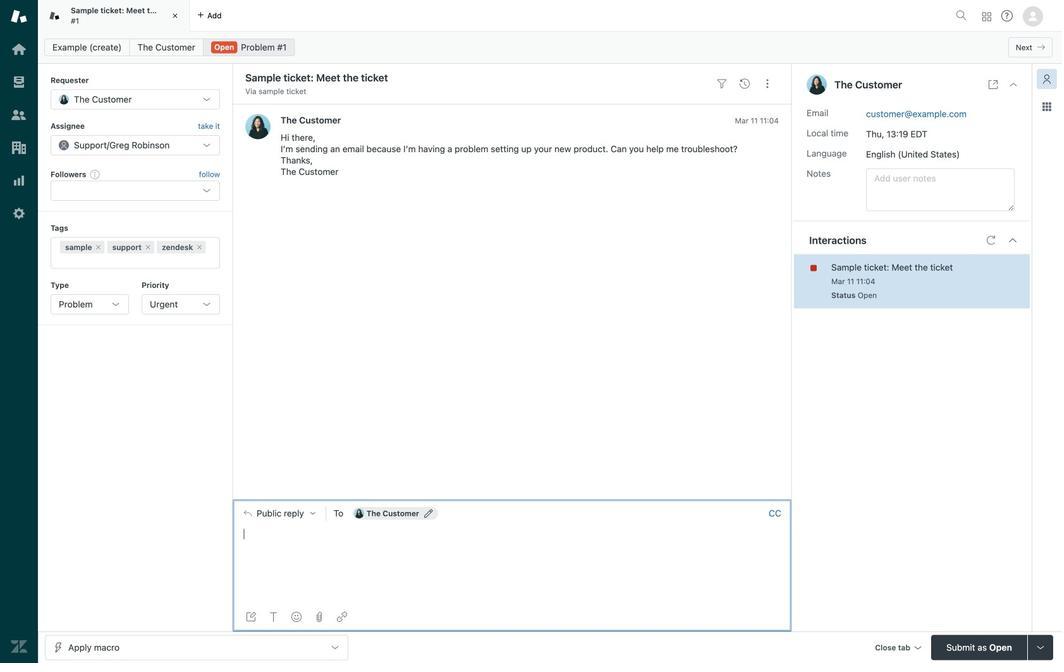 Task type: vqa. For each thing, say whether or not it's contained in the screenshot.
2nd option from the top
no



Task type: describe. For each thing, give the bounding box(es) containing it.
zendesk support image
[[11, 8, 27, 25]]

apps image
[[1042, 102, 1052, 112]]

user image
[[807, 75, 827, 95]]

customer@example.com image
[[354, 509, 364, 519]]

Add user notes text field
[[866, 169, 1015, 212]]

customer context image
[[1042, 74, 1052, 84]]

remove image
[[95, 244, 102, 251]]

Mar 11 11:04 text field
[[832, 277, 875, 286]]

hide composer image
[[507, 495, 517, 505]]

info on adding followers image
[[90, 169, 100, 180]]

customers image
[[11, 107, 27, 123]]

avatar image
[[245, 114, 271, 139]]

zendesk image
[[11, 639, 27, 656]]

edit user image
[[424, 510, 433, 519]]

main element
[[0, 0, 38, 664]]

zendesk products image
[[983, 12, 991, 21]]

get help image
[[1002, 10, 1013, 21]]

draft mode image
[[246, 613, 256, 623]]

Public reply composer text field
[[238, 527, 786, 554]]

1 remove image from the left
[[144, 244, 152, 251]]

insert emojis image
[[292, 613, 302, 623]]

get started image
[[11, 41, 27, 58]]



Task type: locate. For each thing, give the bounding box(es) containing it.
0 horizontal spatial close image
[[169, 9, 181, 22]]

remove image
[[144, 244, 152, 251], [196, 244, 203, 251]]

tabs tab list
[[38, 0, 951, 32]]

organizations image
[[11, 140, 27, 156]]

1 horizontal spatial close image
[[1009, 80, 1019, 90]]

1 vertical spatial close image
[[1009, 80, 1019, 90]]

view more details image
[[988, 80, 998, 90]]

ticket actions image
[[763, 79, 773, 89]]

0 horizontal spatial remove image
[[144, 244, 152, 251]]

0 vertical spatial close image
[[169, 9, 181, 22]]

filter image
[[717, 79, 727, 89]]

1 horizontal spatial remove image
[[196, 244, 203, 251]]

close image
[[169, 9, 181, 22], [1009, 80, 1019, 90]]

Subject field
[[243, 70, 708, 85]]

format text image
[[269, 613, 279, 623]]

admin image
[[11, 206, 27, 222]]

2 remove image from the left
[[196, 244, 203, 251]]

events image
[[740, 79, 750, 89]]

add attachment image
[[314, 613, 324, 623]]

tab
[[38, 0, 190, 32]]

reporting image
[[11, 173, 27, 189]]

close image inside "tabs" "tab list"
[[169, 9, 181, 22]]

secondary element
[[38, 35, 1062, 60]]

add link (cmd k) image
[[337, 613, 347, 623]]

views image
[[11, 74, 27, 90]]

Mar 11 11:04 text field
[[735, 116, 779, 125]]



